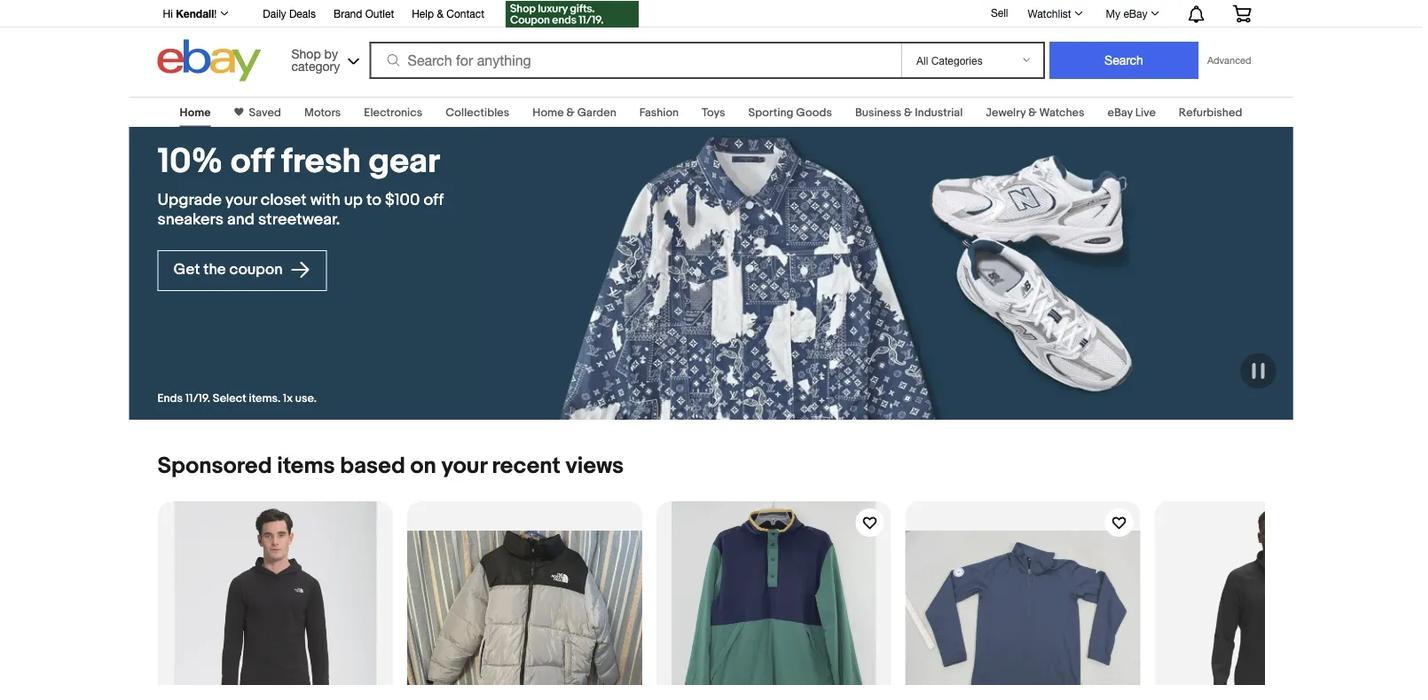 Task type: describe. For each thing, give the bounding box(es) containing it.
jewelry & watches link
[[986, 106, 1085, 119]]

ebay live
[[1108, 106, 1156, 119]]

$100
[[385, 190, 420, 209]]

fresh
[[281, 141, 361, 182]]

sponsored items based on your recent views
[[158, 452, 624, 480]]

1 vertical spatial your
[[441, 452, 487, 480]]

toys link
[[702, 106, 726, 119]]

get the coupon
[[173, 261, 286, 279]]

hi
[[163, 7, 173, 20]]

electronics link
[[364, 106, 423, 119]]

business & industrial
[[855, 106, 963, 119]]

my ebay
[[1106, 7, 1148, 20]]

watchlist link
[[1018, 3, 1091, 24]]

closet
[[261, 190, 307, 209]]

0 vertical spatial off
[[231, 141, 274, 182]]

outlet
[[365, 7, 394, 20]]

jewelry
[[986, 106, 1026, 119]]

& for home
[[567, 106, 575, 119]]

& for business
[[904, 106, 913, 119]]

sell link
[[983, 6, 1017, 19]]

Search for anything text field
[[372, 43, 898, 77]]

by
[[324, 46, 338, 61]]

refurbished
[[1179, 106, 1243, 119]]

10% off fresh gear upgrade your closet with up to $100 off sneakers and streetwear.
[[158, 141, 444, 229]]

account navigation
[[153, 0, 1265, 30]]

brand outlet link
[[334, 4, 394, 24]]

live
[[1136, 106, 1156, 119]]

home & garden
[[533, 106, 616, 119]]

toys
[[702, 106, 726, 119]]

10% off fresh gear link
[[158, 141, 452, 183]]

& for help
[[437, 7, 444, 20]]

sell
[[991, 6, 1009, 19]]

1 horizontal spatial off
[[424, 190, 444, 209]]

motors link
[[304, 106, 341, 119]]

collectibles
[[446, 106, 510, 119]]

on
[[410, 452, 436, 480]]

sneakers
[[158, 209, 224, 229]]

daily
[[263, 7, 286, 20]]

ends 11/19. select items. 1x use.
[[158, 392, 317, 406]]

select
[[213, 392, 246, 406]]

industrial
[[915, 106, 963, 119]]

shop by category button
[[284, 39, 363, 78]]

recent
[[492, 452, 561, 480]]

collectibles link
[[446, 106, 510, 119]]

get the coupon link
[[158, 250, 327, 291]]

saved link
[[244, 106, 281, 119]]

daily deals link
[[263, 4, 316, 24]]

your shopping cart image
[[1232, 5, 1253, 22]]

jewelry & watches
[[986, 106, 1085, 119]]

brand outlet
[[334, 7, 394, 20]]

help & contact
[[412, 7, 485, 20]]

based
[[340, 452, 405, 480]]

hi kendall !
[[163, 7, 217, 20]]

watches
[[1040, 106, 1085, 119]]

and
[[227, 209, 255, 229]]

items
[[277, 452, 335, 480]]

saved
[[249, 106, 281, 119]]

electronics
[[364, 106, 423, 119]]

shop
[[292, 46, 321, 61]]

the
[[203, 261, 226, 279]]

get the coupon image
[[506, 1, 639, 28]]

garden
[[578, 106, 616, 119]]

goods
[[796, 106, 832, 119]]

deals
[[289, 7, 316, 20]]

!
[[214, 7, 217, 20]]



Task type: locate. For each thing, give the bounding box(es) containing it.
off
[[231, 141, 274, 182], [424, 190, 444, 209]]

help
[[412, 7, 434, 20]]

11/19.
[[185, 392, 210, 406]]

brand
[[334, 7, 362, 20]]

1 horizontal spatial home
[[533, 106, 564, 119]]

upgrade
[[158, 190, 222, 209]]

ebay right my
[[1124, 7, 1148, 20]]

views
[[566, 452, 624, 480]]

& right business on the top right of page
[[904, 106, 913, 119]]

shop by category
[[292, 46, 340, 73]]

ebay
[[1124, 7, 1148, 20], [1108, 106, 1133, 119]]

contact
[[447, 7, 485, 20]]

watchlist
[[1028, 7, 1072, 20]]

None submit
[[1050, 42, 1199, 79]]

& left garden
[[567, 106, 575, 119]]

0 horizontal spatial home
[[180, 106, 211, 119]]

10%
[[158, 141, 223, 182]]

ebay inside account navigation
[[1124, 7, 1148, 20]]

sponsored
[[158, 452, 272, 480]]

your inside 10% off fresh gear upgrade your closet with up to $100 off sneakers and streetwear.
[[225, 190, 257, 209]]

refurbished link
[[1179, 106, 1243, 119]]

gear
[[369, 141, 440, 182]]

home left garden
[[533, 106, 564, 119]]

ebay left live
[[1108, 106, 1133, 119]]

motors
[[304, 106, 341, 119]]

ebay inside 10% off fresh gear main content
[[1108, 106, 1133, 119]]

your
[[225, 190, 257, 209], [441, 452, 487, 480]]

coupon
[[229, 261, 283, 279]]

your up and
[[225, 190, 257, 209]]

off right $100
[[424, 190, 444, 209]]

1 vertical spatial off
[[424, 190, 444, 209]]

10% off fresh gear main content
[[0, 86, 1423, 685]]

0 vertical spatial ebay
[[1124, 7, 1148, 20]]

1 horizontal spatial your
[[441, 452, 487, 480]]

ebay live link
[[1108, 106, 1156, 119]]

1 home from the left
[[180, 106, 211, 119]]

sporting goods
[[749, 106, 832, 119]]

items.
[[249, 392, 281, 406]]

my
[[1106, 7, 1121, 20]]

home up "10%"
[[180, 106, 211, 119]]

0 vertical spatial your
[[225, 190, 257, 209]]

use.
[[295, 392, 317, 406]]

& right help
[[437, 7, 444, 20]]

2 home from the left
[[533, 106, 564, 119]]

business
[[855, 106, 902, 119]]

ends
[[158, 392, 183, 406]]

sporting goods link
[[749, 106, 832, 119]]

& for jewelry
[[1029, 106, 1037, 119]]

0 horizontal spatial off
[[231, 141, 274, 182]]

home
[[180, 106, 211, 119], [533, 106, 564, 119]]

fashion
[[640, 106, 679, 119]]

& right jewelry
[[1029, 106, 1037, 119]]

1x
[[283, 392, 293, 406]]

off up closet
[[231, 141, 274, 182]]

get
[[173, 261, 200, 279]]

home & garden link
[[533, 106, 616, 119]]

sporting
[[749, 106, 794, 119]]

streetwear.
[[258, 209, 340, 229]]

fashion link
[[640, 106, 679, 119]]

kendall
[[176, 7, 214, 20]]

to
[[367, 190, 382, 209]]

home for home & garden
[[533, 106, 564, 119]]

with
[[310, 190, 340, 209]]

advanced link
[[1199, 43, 1261, 78]]

advanced
[[1208, 55, 1252, 66]]

none submit inside shop by category banner
[[1050, 42, 1199, 79]]

my ebay link
[[1097, 3, 1167, 24]]

& inside help & contact link
[[437, 7, 444, 20]]

1 vertical spatial ebay
[[1108, 106, 1133, 119]]

daily deals
[[263, 7, 316, 20]]

category
[[292, 59, 340, 73]]

home for home
[[180, 106, 211, 119]]

shop by category banner
[[153, 0, 1265, 86]]

up
[[344, 190, 363, 209]]

business & industrial link
[[855, 106, 963, 119]]

help & contact link
[[412, 4, 485, 24]]

&
[[437, 7, 444, 20], [567, 106, 575, 119], [904, 106, 913, 119], [1029, 106, 1037, 119]]

0 horizontal spatial your
[[225, 190, 257, 209]]

your right on
[[441, 452, 487, 480]]



Task type: vqa. For each thing, say whether or not it's contained in the screenshot.
My eBay
yes



